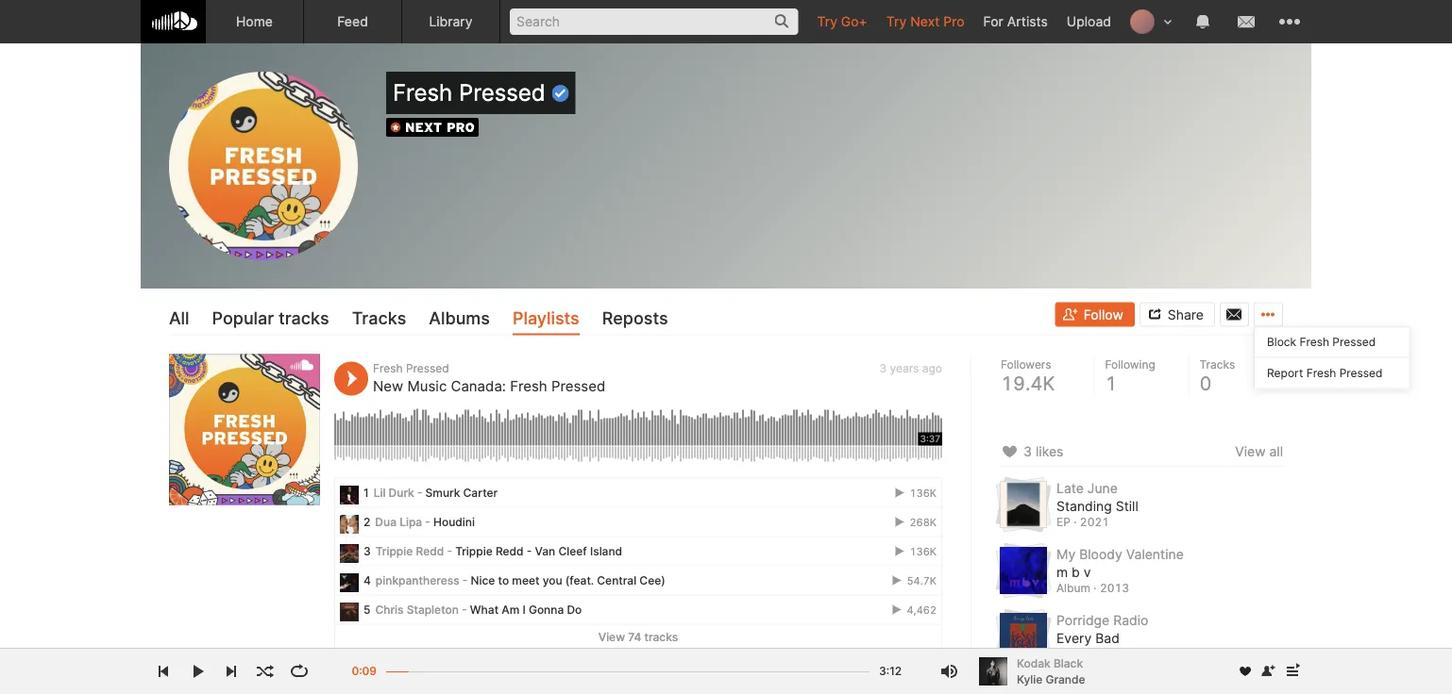 Task type: describe. For each thing, give the bounding box(es) containing it.
136k for trippie redd - van cleef island
[[907, 546, 937, 558]]

3 trippie redd         - trippie redd - van cleef island
[[364, 545, 622, 558]]

follow
[[1084, 307, 1123, 323]]

valentine
[[1126, 547, 1184, 563]]

albums link
[[429, 303, 490, 336]]

am
[[502, 603, 520, 617]]

view for view all
[[1235, 444, 1266, 460]]

cee)
[[640, 574, 665, 588]]

- for trippie
[[447, 545, 452, 558]]

19.4k
[[1001, 373, 1055, 396]]

dua
[[375, 515, 397, 529]]

houdini element
[[340, 515, 359, 534]]

report
[[1267, 366, 1303, 380]]

bob builder's avatar element
[[1130, 9, 1155, 34]]

still
[[1116, 498, 1138, 514]]

4 pinkpantheress         - nice to meet you (feat. central cee)
[[364, 574, 665, 588]]

try next pro
[[886, 13, 965, 29]]

music
[[407, 378, 447, 395]]

standing still element
[[1000, 482, 1047, 529]]

gonna
[[529, 603, 564, 617]]

copy link
[[554, 665, 603, 678]]

- for houdini
[[425, 515, 430, 529]]

my bloody valentine link
[[1057, 547, 1184, 563]]

reposts
[[602, 308, 668, 329]]

1 trippie from the left
[[376, 545, 413, 558]]

fresh right canada:
[[510, 378, 547, 395]]

library
[[429, 13, 473, 29]]

albums
[[429, 308, 490, 329]]

1 inside following 1
[[1105, 373, 1117, 396]]

pressed inside the block fresh pressed button
[[1333, 336, 1376, 349]]

pressed down playlists link
[[551, 378, 605, 395]]

for artists link
[[974, 0, 1057, 42]]

every bad link
[[1057, 630, 1120, 647]]

for
[[983, 13, 1003, 29]]

reposts link
[[602, 303, 668, 336]]

followers
[[1001, 358, 1051, 372]]

tracks for tracks 0
[[1200, 358, 1235, 372]]

- for what
[[462, 603, 467, 617]]

0 horizontal spatial share button
[[459, 661, 523, 682]]

canada:
[[451, 378, 506, 395]]

2 dua lipa         - houdini
[[364, 515, 475, 529]]

like image
[[1000, 441, 1020, 464]]

report fresh pressed
[[1267, 366, 1383, 380]]

block
[[1267, 336, 1296, 349]]

lil
[[374, 486, 386, 500]]

2020
[[1100, 648, 1129, 662]]

3 for 3 likes
[[1024, 444, 1032, 460]]

136k for smurk carter
[[907, 487, 937, 499]]

late june link
[[1057, 481, 1118, 497]]

try go+
[[817, 13, 868, 29]]

1 lil durk         - smurk carter
[[364, 486, 498, 500]]

- left nice
[[462, 574, 468, 588]]

pro
[[944, 13, 965, 29]]

grande
[[1046, 673, 1085, 687]]

try for try next pro
[[886, 13, 907, 29]]

album · inside porridge radio every bad album · 2020
[[1057, 648, 1097, 662]]

all
[[169, 308, 189, 329]]

(feat.
[[565, 574, 594, 588]]

radio
[[1113, 613, 1149, 630]]

central
[[597, 574, 637, 588]]

m b v element
[[1000, 548, 1047, 595]]

upload link
[[1057, 0, 1121, 42]]

i
[[523, 603, 526, 617]]

Search search field
[[510, 8, 798, 35]]

kodak black link
[[1017, 656, 1227, 672]]

playlists
[[513, 308, 580, 329]]

3 likes
[[1024, 444, 1064, 460]]

island
[[590, 545, 622, 558]]

follow button
[[1055, 303, 1135, 327]]

durk
[[389, 486, 414, 500]]

late june standing still ep · 2021
[[1057, 481, 1138, 530]]

new music canada: fresh pressed link
[[373, 378, 605, 395]]

porridge radio every bad album · 2020
[[1057, 613, 1149, 662]]

followers 19.4k
[[1001, 358, 1055, 396]]

0 vertical spatial share
[[1168, 307, 1204, 323]]

view 74 tracks link
[[335, 625, 941, 651]]

copy
[[554, 665, 580, 678]]

home
[[236, 13, 273, 29]]

to
[[498, 574, 509, 588]]

pressed up 'music'
[[406, 362, 449, 375]]

next
[[910, 13, 940, 29]]

june
[[1088, 481, 1118, 497]]

fresh up new
[[373, 362, 403, 375]]

3:12
[[879, 665, 902, 679]]

2 trippie from the left
[[455, 545, 493, 558]]

54.7k
[[904, 575, 937, 587]]

tracks for tracks
[[352, 308, 406, 329]]

all
[[1269, 444, 1283, 460]]

link
[[583, 665, 603, 678]]

fresh pressed new music canada: fresh pressed
[[373, 362, 605, 395]]

3 years ago
[[879, 362, 942, 375]]

- for smurk
[[417, 486, 422, 500]]

kylie grande element
[[979, 658, 1007, 686]]

smurk
[[425, 486, 460, 500]]

you
[[543, 574, 562, 588]]

fresh down library link
[[393, 79, 452, 107]]

standing
[[1057, 498, 1112, 514]]

black
[[1054, 657, 1083, 671]]



Task type: vqa. For each thing, say whether or not it's contained in the screenshot.
'4,462' at right bottom
yes



Task type: locate. For each thing, give the bounding box(es) containing it.
1 horizontal spatial tracks
[[1200, 358, 1235, 372]]

my bloody valentine m b v album · 2013
[[1057, 547, 1184, 596]]

-
[[417, 486, 422, 500], [425, 515, 430, 529], [447, 545, 452, 558], [527, 545, 532, 558], [462, 574, 468, 588], [462, 603, 467, 617]]

following 1
[[1105, 358, 1156, 396]]

None search field
[[500, 0, 808, 42]]

0 horizontal spatial 1
[[364, 486, 369, 500]]

4,462
[[904, 604, 937, 616]]

redd
[[496, 545, 524, 558]]

1 horizontal spatial 1
[[1105, 373, 1117, 396]]

ago
[[922, 362, 942, 375]]

fresh pressed link
[[373, 362, 449, 375]]

tracks right 74 on the bottom left
[[644, 631, 678, 645]]

next up image
[[1281, 661, 1304, 684]]

meet
[[512, 574, 540, 588]]

m
[[1057, 565, 1068, 581]]

1 horizontal spatial view
[[1235, 444, 1266, 460]]

pressed inside "report fresh pressed" button
[[1339, 366, 1383, 380]]

share down am
[[485, 665, 514, 678]]

m b v link
[[1057, 564, 1091, 581]]

years
[[890, 362, 919, 375]]

4
[[364, 574, 371, 588]]

1 vertical spatial share button
[[459, 661, 523, 682]]

1 vertical spatial tracks
[[1200, 358, 1235, 372]]

smurk carter element
[[340, 486, 359, 505]]

try
[[817, 13, 837, 29], [886, 13, 907, 29]]

porridge radio link
[[1057, 613, 1149, 630]]

1 vertical spatial album ·
[[1057, 648, 1097, 662]]

2 album · from the top
[[1057, 648, 1097, 662]]

van
[[535, 545, 555, 558]]

lipa
[[400, 515, 422, 529]]

3
[[879, 362, 887, 375], [1024, 444, 1032, 460], [364, 545, 371, 558]]

new music canada: fresh pressed element
[[169, 354, 320, 506]]

standing still link
[[1057, 498, 1138, 515]]

bloody
[[1079, 547, 1122, 563]]

- left van
[[527, 545, 532, 558]]

3 for 3 years ago
[[879, 362, 887, 375]]

2013
[[1100, 582, 1129, 596]]

stapleton
[[407, 603, 459, 617]]

trippie down the dua
[[376, 545, 413, 558]]

playlists link
[[513, 303, 580, 336]]

0 vertical spatial view
[[1235, 444, 1266, 460]]

74
[[628, 631, 641, 645]]

trippie
[[376, 545, 413, 558], [455, 545, 493, 558]]

album · inside my bloody valentine m b v album · 2013
[[1057, 582, 1097, 596]]

view left all
[[1235, 444, 1266, 460]]

1 horizontal spatial tracks
[[644, 631, 678, 645]]

pressed up "report fresh pressed" button
[[1333, 336, 1376, 349]]

view all
[[1235, 444, 1283, 460]]

2021
[[1080, 516, 1109, 530]]

1 horizontal spatial 3
[[879, 362, 887, 375]]

0 vertical spatial share button
[[1139, 303, 1215, 327]]

1 vertical spatial 3
[[1024, 444, 1032, 460]]

album · down every
[[1057, 648, 1097, 662]]

tracks link
[[352, 303, 406, 336]]

try for try go+
[[817, 13, 837, 29]]

copy link button
[[528, 661, 612, 682]]

report fresh pressed button
[[1255, 358, 1409, 388]]

porridge
[[1057, 613, 1110, 630]]

0 horizontal spatial 3
[[364, 545, 371, 558]]

0 vertical spatial tracks
[[352, 308, 406, 329]]

do
[[567, 603, 582, 617]]

view left 74 on the bottom left
[[598, 631, 625, 645]]

tracks right popular
[[279, 308, 329, 329]]

2 vertical spatial 3
[[364, 545, 371, 558]]

2
[[364, 515, 370, 529]]

view
[[1235, 444, 1266, 460], [598, 631, 625, 645]]

0 horizontal spatial tracks
[[352, 308, 406, 329]]

feed link
[[304, 0, 402, 43]]

view 74 tracks
[[598, 631, 678, 645]]

1 album · from the top
[[1057, 582, 1097, 596]]

tracks up 0
[[1200, 358, 1235, 372]]

3 left years
[[879, 362, 887, 375]]

3 right trippie redd - van cleef island element
[[364, 545, 371, 558]]

2,070
[[361, 665, 388, 678]]

1 vertical spatial view
[[598, 631, 625, 645]]

0 vertical spatial album ·
[[1057, 582, 1097, 596]]

0:09
[[352, 665, 377, 679]]

popular tracks
[[212, 308, 329, 329]]

1 vertical spatial 1
[[364, 486, 369, 500]]

tracks
[[352, 308, 406, 329], [1200, 358, 1235, 372]]

nice
[[471, 574, 495, 588]]

0 horizontal spatial tracks
[[279, 308, 329, 329]]

user image
[[1000, 693, 1020, 695]]

nice to meet you (feat. central cee) element
[[340, 574, 359, 593]]

try left go+
[[817, 13, 837, 29]]

1 left lil
[[364, 486, 369, 500]]

- right lipa
[[425, 515, 430, 529]]

2,070 button
[[334, 661, 398, 682]]

try left next
[[886, 13, 907, 29]]

0 vertical spatial 1
[[1105, 373, 1117, 396]]

block fresh pressed
[[1267, 336, 1376, 349]]

v
[[1084, 565, 1091, 581]]

trippie redd - van cleef island element
[[340, 545, 359, 564]]

try go+ link
[[808, 0, 877, 42]]

1 vertical spatial 136k
[[907, 546, 937, 558]]

my
[[1057, 547, 1076, 563]]

1 try from the left
[[817, 13, 837, 29]]

1 vertical spatial share
[[485, 665, 514, 678]]

0 vertical spatial 3
[[879, 362, 887, 375]]

- right redd
[[447, 545, 452, 558]]

all link
[[169, 303, 189, 336]]

3 right like image
[[1024, 444, 1032, 460]]

following
[[1105, 358, 1156, 372]]

2 horizontal spatial 3
[[1024, 444, 1032, 460]]

feed
[[337, 13, 368, 29]]

0 horizontal spatial share
[[485, 665, 514, 678]]

progress bar
[[386, 663, 870, 694]]

fresh up report fresh pressed
[[1300, 336, 1329, 349]]

tracks 0
[[1200, 358, 1235, 396]]

share up tracks 0 at the bottom right
[[1168, 307, 1204, 323]]

upload
[[1067, 13, 1111, 29]]

fresh pressed
[[393, 79, 552, 107]]

album · down b
[[1057, 582, 1097, 596]]

pressed down library link
[[459, 79, 545, 107]]

try next pro link
[[877, 0, 974, 42]]

136k down 268k
[[907, 546, 937, 558]]

share button right 121
[[459, 661, 523, 682]]

pinkpantheress
[[376, 574, 459, 588]]

bad
[[1095, 631, 1120, 647]]

kodak
[[1017, 657, 1051, 671]]

trippie up nice
[[455, 545, 493, 558]]

2 try from the left
[[886, 13, 907, 29]]

every
[[1057, 631, 1092, 647]]

new
[[373, 378, 403, 395]]

1 horizontal spatial trippie
[[455, 545, 493, 558]]

library link
[[402, 0, 500, 43]]

fresh pressed's avatar element
[[169, 72, 358, 261]]

what
[[470, 603, 499, 617]]

go+
[[841, 13, 868, 29]]

1 down following
[[1105, 373, 1117, 396]]

- right durk
[[417, 486, 422, 500]]

1 vertical spatial tracks
[[644, 631, 678, 645]]

cleef
[[558, 545, 587, 558]]

0
[[1200, 373, 1212, 396]]

0 horizontal spatial trippie
[[376, 545, 413, 558]]

pressed down the block fresh pressed button
[[1339, 366, 1383, 380]]

0 horizontal spatial view
[[598, 631, 625, 645]]

block fresh pressed button
[[1255, 328, 1409, 358]]

view for view 74 tracks
[[598, 631, 625, 645]]

fresh down block fresh pressed
[[1306, 366, 1336, 380]]

1 136k from the top
[[907, 487, 937, 499]]

what am i gonna do element
[[340, 603, 359, 622]]

2 136k from the top
[[907, 546, 937, 558]]

kodak black kylie grande
[[1017, 657, 1085, 687]]

share button up following
[[1139, 303, 1215, 327]]

0 vertical spatial 136k
[[907, 487, 937, 499]]

pressed
[[459, 79, 545, 107], [1333, 336, 1376, 349], [406, 362, 449, 375], [1339, 366, 1383, 380], [551, 378, 605, 395]]

tracks up fresh pressed link
[[352, 308, 406, 329]]

121 button
[[402, 661, 454, 682]]

1 horizontal spatial share
[[1168, 307, 1204, 323]]

136k up 268k
[[907, 487, 937, 499]]

0 horizontal spatial try
[[817, 13, 837, 29]]

0 vertical spatial tracks
[[279, 308, 329, 329]]

ep ·
[[1057, 516, 1077, 530]]

houdini
[[433, 515, 475, 529]]

1 horizontal spatial try
[[886, 13, 907, 29]]

every bad element
[[1000, 614, 1047, 661]]

1 horizontal spatial share button
[[1139, 303, 1215, 327]]

late
[[1057, 481, 1084, 497]]

- left "what" on the bottom left of page
[[462, 603, 467, 617]]



